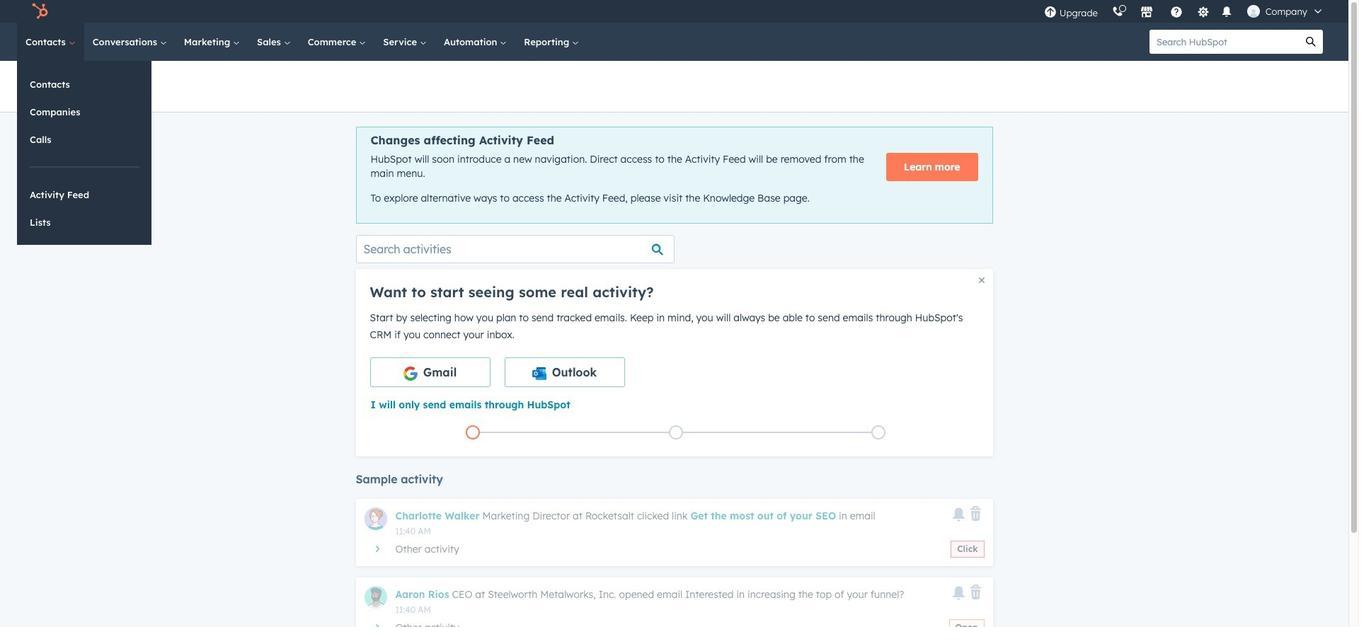 Task type: vqa. For each thing, say whether or not it's contained in the screenshot.
Close Image
yes



Task type: describe. For each thing, give the bounding box(es) containing it.
onboarding.steps.sendtrackedemailingmail.title image
[[672, 429, 679, 437]]

marketplaces image
[[1140, 6, 1153, 19]]

Search HubSpot search field
[[1150, 30, 1299, 54]]

contacts menu
[[17, 61, 151, 245]]

Search activities search field
[[356, 235, 674, 263]]



Task type: locate. For each thing, give the bounding box(es) containing it.
list
[[371, 422, 980, 442]]

jacob simon image
[[1247, 5, 1260, 18]]

None checkbox
[[370, 357, 490, 387]]

close image
[[979, 277, 984, 283]]

menu
[[1037, 0, 1332, 23]]

onboarding.steps.finalstep.title image
[[875, 429, 882, 437]]

None checkbox
[[504, 357, 625, 387]]



